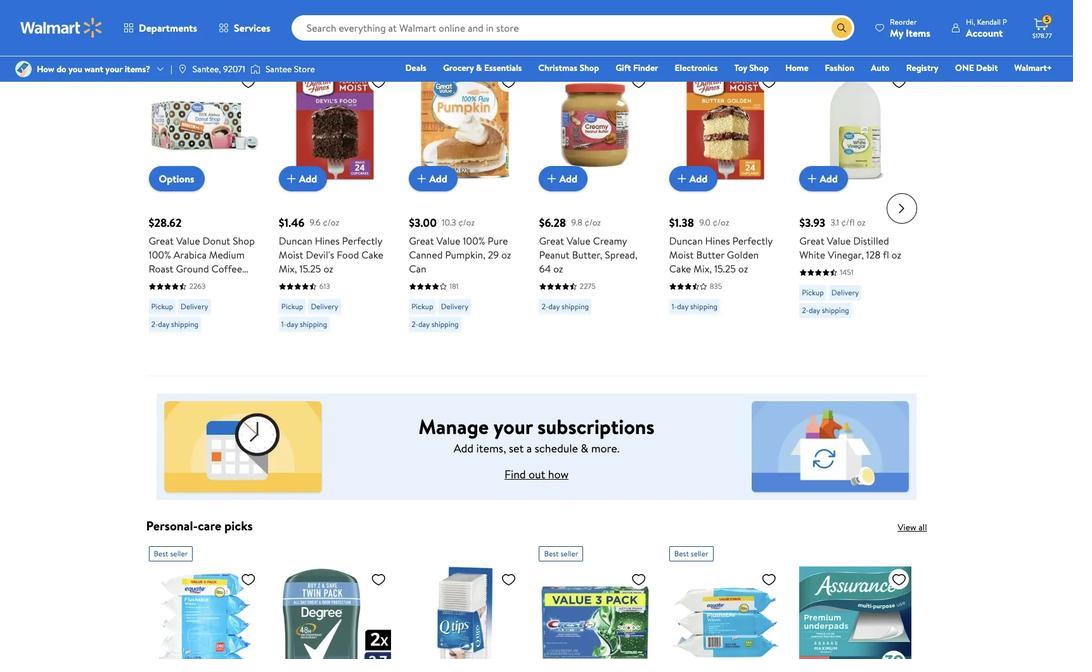Task type: describe. For each thing, give the bounding box(es) containing it.
creamy
[[593, 234, 627, 248]]

view all link for personal-care picks
[[898, 521, 927, 534]]

2-day shipping down 96
[[151, 319, 199, 330]]

best seller for product group containing $3.93
[[805, 51, 839, 62]]

one
[[956, 62, 975, 74]]

add for $1.46
[[299, 172, 317, 186]]

best for product group containing $3.93
[[805, 51, 820, 62]]

grocery & essentials
[[443, 62, 522, 74]]

delivery down 1451 at the right top
[[832, 287, 859, 298]]

10.3
[[442, 216, 456, 229]]

deals link
[[400, 61, 432, 75]]

pods,
[[149, 276, 172, 290]]

great value 100% pure canned pumpkin, 29 oz can image
[[409, 69, 522, 182]]

devil's
[[306, 248, 334, 262]]

santee, 92071
[[193, 63, 245, 75]]

100% for $3.00
[[463, 234, 485, 248]]

seller for product group containing $3.93
[[821, 51, 839, 62]]

value inside $28.62 great value donut shop 100% arabica medium roast ground coffee pods, 96 ct
[[176, 234, 200, 248]]

gift finder link
[[610, 61, 664, 75]]

how
[[548, 467, 569, 482]]

kendall
[[978, 16, 1001, 27]]

gift finder
[[616, 62, 659, 74]]

hines for $1.46
[[315, 234, 340, 248]]

peanut
[[539, 248, 570, 262]]

64
[[539, 262, 551, 276]]

cake for $1.46
[[362, 248, 384, 262]]

moist for $1.38
[[670, 248, 694, 262]]

value inside $3.00 10.3 ¢/oz great value 100% pure canned pumpkin, 29 oz can
[[437, 234, 461, 248]]

2-day shipping down "2275"
[[542, 301, 589, 312]]

hines for $1.38
[[706, 234, 730, 248]]

santee store
[[266, 63, 315, 75]]

96
[[175, 276, 186, 290]]

15.25 for $1.46
[[300, 262, 321, 276]]

|
[[171, 63, 172, 75]]

great inside $6.28 9.8 ¢/oz great value creamy peanut butter, spread, 64 oz
[[539, 234, 564, 248]]

butter,
[[572, 248, 603, 262]]

equate fresh scent flushable wipes, 3 packs of 48, 144 total wipes image
[[670, 567, 782, 660]]

santee
[[266, 63, 292, 75]]

care
[[198, 517, 221, 534]]

best seller for product group containing $28.62
[[154, 51, 188, 62]]

duncan hines perfectly moist devil's food cake mix, 15.25 oz image
[[279, 69, 391, 182]]

set
[[509, 441, 524, 456]]

100% for $28.62
[[149, 248, 171, 262]]

shop for christmas shop
[[580, 62, 599, 74]]

add inside manage your subscriptions add items, set a schedule & more.
[[454, 441, 474, 456]]

best for product group containing $6.28
[[544, 51, 559, 62]]

oz inside $1.38 9.0 ¢/oz duncan hines perfectly moist butter golden cake mix, 15.25 oz
[[739, 262, 749, 276]]

home link
[[780, 61, 815, 75]]

shop for toy shop
[[750, 62, 769, 74]]

duncan for $1.38
[[670, 234, 703, 248]]

add for $1.38
[[690, 172, 708, 186]]

fl
[[883, 248, 890, 262]]

shipping down '181'
[[432, 319, 459, 330]]

add to cart image for $6.28
[[544, 171, 560, 187]]

toy shop link
[[729, 61, 775, 75]]

add to favorites list, assurance unisex premium quilted underpad, maximum absorbency, xl (30 count) image
[[892, 572, 907, 588]]

add to favorites list, crest premium plus scope outlast toothpaste, long lasting mint flavor 5.2 oz, pack of 3 image
[[632, 572, 647, 588]]

value inside $6.28 9.8 ¢/oz great value creamy peanut butter, spread, 64 oz
[[567, 234, 591, 248]]

 image for santee, 92071
[[177, 64, 188, 74]]

shipping down 2263
[[171, 319, 199, 330]]

0 vertical spatial &
[[476, 62, 482, 74]]

$178.77
[[1033, 31, 1053, 40]]

home
[[786, 62, 809, 74]]

fashion link
[[820, 61, 861, 75]]

oz right ¢/fl
[[857, 216, 866, 229]]

¢/fl
[[842, 216, 855, 229]]

all for grocery go-tos
[[919, 23, 927, 36]]

pickup for $3.00
[[412, 301, 434, 312]]

reorder my items
[[890, 16, 931, 40]]

registry link
[[901, 61, 945, 75]]

services button
[[208, 13, 281, 43]]

assurance unisex premium quilted underpad, maximum absorbency, xl (30 count) image
[[800, 567, 912, 660]]

2- down can
[[412, 319, 419, 330]]

3.1
[[831, 216, 840, 229]]

seller for product group containing $28.62
[[170, 51, 188, 62]]

how do you want your items?
[[37, 63, 150, 75]]

Search search field
[[291, 15, 855, 41]]

how
[[37, 63, 54, 75]]

9.8
[[571, 216, 583, 229]]

find out how link
[[505, 467, 569, 482]]

walmart+ link
[[1009, 61, 1058, 75]]

0 vertical spatial 1-
[[672, 301, 677, 312]]

oz inside $6.28 9.8 ¢/oz great value creamy peanut butter, spread, 64 oz
[[554, 262, 563, 276]]

92071
[[223, 63, 245, 75]]

0 vertical spatial your
[[106, 63, 123, 75]]

find
[[505, 467, 526, 482]]

perfectly for $1.46
[[342, 234, 382, 248]]

2275
[[580, 281, 596, 292]]

golden
[[727, 248, 759, 262]]

great value donut shop 100% arabica medium roast ground coffee pods, 96 ct image
[[149, 69, 261, 182]]

grocery go-tos
[[146, 20, 229, 37]]

essentials
[[484, 62, 522, 74]]

$1.38
[[670, 215, 694, 231]]

gift
[[616, 62, 631, 74]]

pickup for $28.62
[[151, 301, 173, 312]]

out
[[529, 467, 546, 482]]

add to cart image for $3.00
[[414, 171, 429, 187]]

toy
[[735, 62, 748, 74]]

& inside manage your subscriptions add items, set a schedule & more.
[[581, 441, 589, 456]]

add button for $1.46
[[279, 166, 327, 192]]

best seller for product group containing $3.00
[[414, 51, 448, 62]]

personal-
[[146, 517, 198, 534]]

$3.00
[[409, 215, 437, 231]]

view all for picks
[[898, 521, 927, 534]]

coffee
[[212, 262, 242, 276]]

pumpkin,
[[445, 248, 486, 262]]

5
[[1046, 14, 1050, 25]]

do
[[57, 63, 66, 75]]

product group containing $28.62
[[149, 44, 261, 371]]

christmas
[[539, 62, 578, 74]]

options
[[159, 172, 194, 186]]

equate fresh scent flushable wipes, 5 resealable packs (240 total wipes) image
[[149, 567, 261, 660]]

0 vertical spatial 1-day shipping
[[672, 301, 718, 312]]

items
[[906, 26, 931, 40]]

store
[[294, 63, 315, 75]]

tos
[[212, 20, 229, 37]]

2- down pods,
[[151, 319, 158, 330]]

manage your subscriptions add items, set a schedule & more.
[[419, 413, 655, 456]]

more.
[[591, 441, 620, 456]]

reorder
[[890, 16, 917, 27]]

arabica
[[174, 248, 207, 262]]

find out how
[[505, 467, 569, 482]]

shipping down 835
[[691, 301, 718, 312]]

white
[[800, 248, 826, 262]]

add to favorites list, equate fresh scent flushable wipes, 3 packs of 48, 144 total wipes image
[[762, 572, 777, 588]]

pickup for $1.46
[[281, 301, 303, 312]]

options link
[[149, 166, 205, 192]]

q-tips cotton swabs 750 ea image
[[409, 567, 522, 660]]

roast
[[149, 262, 173, 276]]

christmas shop
[[539, 62, 599, 74]]

debit
[[977, 62, 998, 74]]

hi,
[[966, 16, 976, 27]]



Task type: locate. For each thing, give the bounding box(es) containing it.
1 ¢/oz from the left
[[323, 216, 339, 229]]

delivery down '181'
[[441, 301, 469, 312]]

oz right 29
[[502, 248, 511, 262]]

view all link for grocery go-tos
[[898, 23, 927, 36]]

best for product group containing $1.38
[[675, 51, 689, 62]]

1 vertical spatial 1-day shipping
[[281, 319, 327, 330]]

$6.28
[[539, 215, 566, 231]]

1 add to cart image from the left
[[414, 171, 429, 187]]

1 perfectly from the left
[[342, 234, 382, 248]]

1 hines from the left
[[315, 234, 340, 248]]

manage
[[419, 413, 489, 441]]

best seller for product group containing $1.38
[[675, 51, 709, 62]]

1 great from the left
[[149, 234, 174, 248]]

add button up 9.0
[[670, 166, 718, 192]]

cake inside $1.38 9.0 ¢/oz duncan hines perfectly moist butter golden cake mix, 15.25 oz
[[670, 262, 692, 276]]

grocery & essentials link
[[438, 61, 528, 75]]

2 ¢/oz from the left
[[459, 216, 475, 229]]

santee,
[[193, 63, 221, 75]]

view all link up registry link
[[898, 23, 927, 36]]

go-
[[193, 20, 212, 37]]

add to favorites list, duncan hines perfectly moist butter golden cake mix, 15.25 oz image
[[762, 74, 777, 90]]

p
[[1003, 16, 1008, 27]]

add up 10.3
[[429, 172, 448, 186]]

add to cart image
[[414, 171, 429, 187], [544, 171, 560, 187], [675, 171, 690, 187]]

grocery for grocery go-tos
[[146, 20, 190, 37]]

¢/oz right 9.8
[[585, 216, 601, 229]]

one debit
[[956, 62, 998, 74]]

 image right |
[[177, 64, 188, 74]]

3 great from the left
[[539, 234, 564, 248]]

0 horizontal spatial add to cart image
[[284, 171, 299, 187]]

great inside $3.00 10.3 ¢/oz great value 100% pure canned pumpkin, 29 oz can
[[409, 234, 434, 248]]

can
[[409, 262, 427, 276]]

 image
[[250, 63, 261, 75]]

add to cart image for $1.38
[[675, 171, 690, 187]]

cake for $1.38
[[670, 262, 692, 276]]

1 add to cart image from the left
[[284, 171, 299, 187]]

food
[[337, 248, 359, 262]]

100% inside $3.00 10.3 ¢/oz great value 100% pure canned pumpkin, 29 oz can
[[463, 234, 485, 248]]

duncan inside $1.38 9.0 ¢/oz duncan hines perfectly moist butter golden cake mix, 15.25 oz
[[670, 234, 703, 248]]

1 vertical spatial &
[[581, 441, 589, 456]]

1 view from the top
[[898, 23, 917, 36]]

add to cart image for delivery
[[284, 171, 299, 187]]

2 hines from the left
[[706, 234, 730, 248]]

3 ¢/oz from the left
[[585, 216, 601, 229]]

1 moist from the left
[[279, 248, 304, 262]]

1 mix, from the left
[[279, 262, 297, 276]]

0 horizontal spatial hines
[[315, 234, 340, 248]]

vinegar,
[[828, 248, 864, 262]]

1 view all from the top
[[898, 23, 927, 36]]

613
[[320, 281, 330, 292]]

walmart+
[[1015, 62, 1053, 74]]

add for $6.28
[[560, 172, 578, 186]]

add to favorites list, great value 100% pure canned pumpkin, 29 oz can image
[[501, 74, 517, 90]]

day
[[549, 301, 560, 312], [677, 301, 689, 312], [809, 305, 820, 316], [158, 319, 169, 330], [287, 319, 298, 330], [419, 319, 430, 330]]

degree men original antiperspirant deodorant cool rush mens deodorant stick 48-hour odor protection 2.7 oz, 2 count image
[[279, 567, 391, 660]]

1 view all link from the top
[[898, 23, 927, 36]]

1 horizontal spatial shop
[[580, 62, 599, 74]]

delivery for $1.46
[[311, 301, 339, 312]]

best for product group containing $1.46
[[284, 51, 299, 62]]

hines inside $1.46 9.6 ¢/oz duncan hines perfectly moist devil's food cake mix, 15.25 oz
[[315, 234, 340, 248]]

15.25 up 835
[[715, 262, 736, 276]]

2 great from the left
[[409, 234, 434, 248]]

0 horizontal spatial duncan
[[279, 234, 313, 248]]

deals
[[406, 62, 427, 74]]

great down $3.00
[[409, 234, 434, 248]]

1 horizontal spatial perfectly
[[733, 234, 773, 248]]

grocery right deals link
[[443, 62, 474, 74]]

2 horizontal spatial shop
[[750, 62, 769, 74]]

add button up 9.6
[[279, 166, 327, 192]]

moist inside $1.38 9.0 ¢/oz duncan hines perfectly moist butter golden cake mix, 15.25 oz
[[670, 248, 694, 262]]

electronics
[[675, 62, 718, 74]]

medium
[[209, 248, 245, 262]]

christmas shop link
[[533, 61, 605, 75]]

oz right butter
[[739, 262, 749, 276]]

3 add to cart image from the left
[[675, 171, 690, 187]]

0 horizontal spatial your
[[106, 63, 123, 75]]

1 horizontal spatial hines
[[706, 234, 730, 248]]

1 horizontal spatial your
[[494, 413, 533, 441]]

1 vertical spatial view all
[[898, 521, 927, 534]]

add to cart image up $3.00
[[414, 171, 429, 187]]

1 all from the top
[[919, 23, 927, 36]]

1 vertical spatial grocery
[[443, 62, 474, 74]]

fashion
[[825, 62, 855, 74]]

1451
[[840, 267, 854, 278]]

¢/oz inside $1.38 9.0 ¢/oz duncan hines perfectly moist butter golden cake mix, 15.25 oz
[[713, 216, 730, 229]]

pickup
[[802, 287, 824, 298], [151, 301, 173, 312], [281, 301, 303, 312], [412, 301, 434, 312]]

want
[[85, 63, 103, 75]]

oz right 64
[[554, 262, 563, 276]]

2263
[[189, 281, 206, 292]]

100% left pure
[[463, 234, 485, 248]]

add to favorites list, degree men original antiperspirant deodorant cool rush mens deodorant stick 48-hour odor protection 2.7 oz, 2 count image
[[371, 572, 386, 588]]

2 view all link from the top
[[898, 521, 927, 534]]

0 vertical spatial grocery
[[146, 20, 190, 37]]

add left items,
[[454, 441, 474, 456]]

2 moist from the left
[[670, 248, 694, 262]]

ct
[[188, 276, 199, 290]]

view for personal-care picks
[[898, 521, 917, 534]]

add button up 3.1
[[800, 166, 848, 192]]

subscribe to your faves. get delivery of everyday essentials. find out how. image
[[156, 394, 917, 501]]

1 horizontal spatial mix,
[[694, 262, 712, 276]]

items?
[[125, 63, 150, 75]]

add up 9.0
[[690, 172, 708, 186]]

product group containing $6.28
[[539, 44, 652, 371]]

¢/oz for $1.46
[[323, 216, 339, 229]]

duncan down $1.46
[[279, 234, 313, 248]]

great inside $3.93 3.1 ¢/fl oz great value distilled white vinegar, 128 fl oz
[[800, 234, 825, 248]]

1 vertical spatial view
[[898, 521, 917, 534]]

moist inside $1.46 9.6 ¢/oz duncan hines perfectly moist devil's food cake mix, 15.25 oz
[[279, 248, 304, 262]]

add to cart image up $6.28
[[544, 171, 560, 187]]

add to favorites list, equate fresh scent flushable wipes, 5 resealable packs (240 total wipes) image
[[241, 572, 256, 588]]

0 horizontal spatial cake
[[362, 248, 384, 262]]

1 horizontal spatial cake
[[670, 262, 692, 276]]

view up add to favorites list, assurance unisex premium quilted underpad, maximum absorbency, xl (30 count) image
[[898, 521, 917, 534]]

seller for product group containing $1.46
[[300, 51, 318, 62]]

pure
[[488, 234, 508, 248]]

seller for product group containing $3.00
[[431, 51, 448, 62]]

oz right "fl"
[[892, 248, 902, 262]]

15.25
[[300, 262, 321, 276], [715, 262, 736, 276]]

¢/oz inside $1.46 9.6 ¢/oz duncan hines perfectly moist devil's food cake mix, 15.25 oz
[[323, 216, 339, 229]]

1 horizontal spatial 1-day shipping
[[672, 301, 718, 312]]

2 value from the left
[[437, 234, 461, 248]]

oz
[[857, 216, 866, 229], [502, 248, 511, 262], [892, 248, 902, 262], [324, 262, 334, 276], [554, 262, 563, 276], [739, 262, 749, 276]]

add
[[299, 172, 317, 186], [429, 172, 448, 186], [560, 172, 578, 186], [690, 172, 708, 186], [820, 172, 838, 186], [454, 441, 474, 456]]

value down 10.3
[[437, 234, 461, 248]]

15.25 inside $1.46 9.6 ¢/oz duncan hines perfectly moist devil's food cake mix, 15.25 oz
[[300, 262, 321, 276]]

4 great from the left
[[800, 234, 825, 248]]

2 duncan from the left
[[670, 234, 703, 248]]

grocery left go-
[[146, 20, 190, 37]]

cake left butter
[[670, 262, 692, 276]]

0 horizontal spatial  image
[[15, 61, 32, 77]]

moist left butter
[[670, 248, 694, 262]]

add up 3.1
[[820, 172, 838, 186]]

cake inside $1.46 9.6 ¢/oz duncan hines perfectly moist devil's food cake mix, 15.25 oz
[[362, 248, 384, 262]]

subscriptions
[[538, 413, 655, 441]]

2 horizontal spatial add to cart image
[[675, 171, 690, 187]]

spread,
[[605, 248, 638, 262]]

add to favorites list, great value creamy peanut butter, spread, 64 oz image
[[632, 74, 647, 90]]

product group
[[149, 44, 261, 371], [279, 44, 391, 371], [409, 44, 522, 371], [539, 44, 652, 371], [670, 44, 782, 371], [800, 44, 912, 371], [149, 541, 261, 660], [539, 541, 652, 660], [670, 541, 782, 660]]

ground
[[176, 262, 209, 276]]

0 horizontal spatial shop
[[233, 234, 255, 248]]

walmart image
[[20, 18, 103, 38]]

view for grocery go-tos
[[898, 23, 917, 36]]

$28.62 great value donut shop 100% arabica medium roast ground coffee pods, 96 ct
[[149, 215, 255, 290]]

add to cart image up $1.46
[[284, 171, 299, 187]]

hines down 9.0
[[706, 234, 730, 248]]

3 add button from the left
[[539, 166, 588, 192]]

great value creamy peanut butter, spread, 64 oz image
[[539, 69, 652, 182]]

delivery down 613
[[311, 301, 339, 312]]

1 vertical spatial your
[[494, 413, 533, 441]]

128
[[867, 248, 881, 262]]

picks
[[224, 517, 253, 534]]

1-day shipping down 613
[[281, 319, 327, 330]]

shipping down 613
[[300, 319, 327, 330]]

add to favorites list, great value distilled white vinegar, 128 fl oz image
[[892, 74, 907, 90]]

add button up $3.00
[[409, 166, 458, 192]]

best for product group containing $28.62
[[154, 51, 168, 62]]

add to favorites list, duncan hines perfectly moist devil's food cake mix, 15.25 oz image
[[371, 74, 386, 90]]

duncan inside $1.46 9.6 ¢/oz duncan hines perfectly moist devil's food cake mix, 15.25 oz
[[279, 234, 313, 248]]

¢/oz inside $3.00 10.3 ¢/oz great value 100% pure canned pumpkin, 29 oz can
[[459, 216, 475, 229]]

add button for $1.38
[[670, 166, 718, 192]]

1 horizontal spatial  image
[[177, 64, 188, 74]]

perfectly inside $1.46 9.6 ¢/oz duncan hines perfectly moist devil's food cake mix, 15.25 oz
[[342, 234, 382, 248]]

hines
[[315, 234, 340, 248], [706, 234, 730, 248]]

$1.46 9.6 ¢/oz duncan hines perfectly moist devil's food cake mix, 15.25 oz
[[279, 215, 384, 276]]

seller for product group containing $1.38
[[691, 51, 709, 62]]

1 horizontal spatial add to cart image
[[805, 171, 820, 187]]

one debit link
[[950, 61, 1004, 75]]

duncan down $1.38
[[670, 234, 703, 248]]

¢/oz right 10.3
[[459, 216, 475, 229]]

$1.38 9.0 ¢/oz duncan hines perfectly moist butter golden cake mix, 15.25 oz
[[670, 215, 773, 276]]

best for product group containing $3.00
[[414, 51, 429, 62]]

add to cart image
[[284, 171, 299, 187], [805, 171, 820, 187]]

mix, inside $1.46 9.6 ¢/oz duncan hines perfectly moist devil's food cake mix, 15.25 oz
[[279, 262, 297, 276]]

1 horizontal spatial 1-
[[672, 301, 677, 312]]

1 value from the left
[[176, 234, 200, 248]]

0 horizontal spatial 15.25
[[300, 262, 321, 276]]

perfectly inside $1.38 9.0 ¢/oz duncan hines perfectly moist butter golden cake mix, 15.25 oz
[[733, 234, 773, 248]]

oz inside $3.00 10.3 ¢/oz great value 100% pure canned pumpkin, 29 oz can
[[502, 248, 511, 262]]

0 horizontal spatial moist
[[279, 248, 304, 262]]

all for personal-care picks
[[919, 521, 927, 534]]

1 vertical spatial view all link
[[898, 521, 927, 534]]

0 vertical spatial view
[[898, 23, 917, 36]]

personal-care picks
[[146, 517, 253, 534]]

add up 9.6
[[299, 172, 317, 186]]

a
[[527, 441, 532, 456]]

departments button
[[113, 13, 208, 43]]

15.25 up 613
[[300, 262, 321, 276]]

9.6
[[310, 216, 321, 229]]

0 horizontal spatial &
[[476, 62, 482, 74]]

great inside $28.62 great value donut shop 100% arabica medium roast ground coffee pods, 96 ct
[[149, 234, 174, 248]]

registry
[[907, 62, 939, 74]]

4 ¢/oz from the left
[[713, 216, 730, 229]]

100%
[[463, 234, 485, 248], [149, 248, 171, 262]]

account
[[966, 26, 1003, 40]]

delivery for $28.62
[[181, 301, 208, 312]]

hines inside $1.38 9.0 ¢/oz duncan hines perfectly moist butter golden cake mix, 15.25 oz
[[706, 234, 730, 248]]

2 add button from the left
[[409, 166, 458, 192]]

add up 9.8
[[560, 172, 578, 186]]

0 vertical spatial view all
[[898, 23, 927, 36]]

shipping down "2275"
[[562, 301, 589, 312]]

add to favorites list, great value donut shop 100% arabica medium roast ground coffee pods, 96 ct image
[[241, 74, 256, 90]]

add to cart image up $3.93
[[805, 171, 820, 187]]

cake
[[362, 248, 384, 262], [670, 262, 692, 276]]

shop
[[580, 62, 599, 74], [750, 62, 769, 74], [233, 234, 255, 248]]

0 horizontal spatial mix,
[[279, 262, 297, 276]]

departments
[[139, 21, 197, 35]]

0 horizontal spatial perfectly
[[342, 234, 382, 248]]

Walmart Site-Wide search field
[[291, 15, 855, 41]]

moist for $1.46
[[279, 248, 304, 262]]

grocery
[[146, 20, 190, 37], [443, 62, 474, 74]]

delivery down 2263
[[181, 301, 208, 312]]

181
[[450, 281, 459, 292]]

next slide for product carousel list image
[[887, 193, 917, 224]]

¢/oz for $6.28
[[585, 216, 601, 229]]

0 horizontal spatial 1-
[[281, 319, 287, 330]]

1 horizontal spatial &
[[581, 441, 589, 456]]

perfectly right devil's
[[342, 234, 382, 248]]

value up ground
[[176, 234, 200, 248]]

value down 9.8
[[567, 234, 591, 248]]

view all for tos
[[898, 23, 927, 36]]

15.25 for $1.38
[[715, 262, 736, 276]]

auto
[[871, 62, 890, 74]]

& left essentials
[[476, 62, 482, 74]]

1 vertical spatial 1-
[[281, 319, 287, 330]]

duncan hines perfectly moist butter golden cake mix, 15.25 oz image
[[670, 69, 782, 182]]

delivery for $3.00
[[441, 301, 469, 312]]

view all up registry link
[[898, 23, 927, 36]]

1 horizontal spatial moist
[[670, 248, 694, 262]]

15.25 inside $1.38 9.0 ¢/oz duncan hines perfectly moist butter golden cake mix, 15.25 oz
[[715, 262, 736, 276]]

great
[[149, 234, 174, 248], [409, 234, 434, 248], [539, 234, 564, 248], [800, 234, 825, 248]]

2 15.25 from the left
[[715, 262, 736, 276]]

hi, kendall p account
[[966, 16, 1008, 40]]

services
[[234, 21, 271, 35]]

 image left how
[[15, 61, 32, 77]]

shop right 'donut'
[[233, 234, 255, 248]]

100% up pods,
[[149, 248, 171, 262]]

canned
[[409, 248, 443, 262]]

mix, for $1.38
[[694, 262, 712, 276]]

view all up add to favorites list, assurance unisex premium quilted underpad, maximum absorbency, xl (30 count) image
[[898, 521, 927, 534]]

1 vertical spatial all
[[919, 521, 927, 534]]

shop right christmas
[[580, 62, 599, 74]]

2 add to cart image from the left
[[805, 171, 820, 187]]

duncan for $1.46
[[279, 234, 313, 248]]

all
[[919, 23, 927, 36], [919, 521, 927, 534]]

items,
[[477, 441, 506, 456]]

1-day shipping down 835
[[672, 301, 718, 312]]

moist left devil's
[[279, 248, 304, 262]]

2 perfectly from the left
[[733, 234, 773, 248]]

great value distilled white vinegar, 128 fl oz image
[[800, 69, 912, 182]]

1 horizontal spatial duncan
[[670, 234, 703, 248]]

2 add to cart image from the left
[[544, 171, 560, 187]]

cake right food
[[362, 248, 384, 262]]

2- down white
[[802, 305, 809, 316]]

5 add button from the left
[[800, 166, 848, 192]]

1 15.25 from the left
[[300, 262, 321, 276]]

2-
[[542, 301, 549, 312], [802, 305, 809, 316], [151, 319, 158, 330], [412, 319, 419, 330]]

0 vertical spatial all
[[919, 23, 927, 36]]

0 horizontal spatial 1-day shipping
[[281, 319, 327, 330]]

mix, for $1.46
[[279, 262, 297, 276]]

product group containing $1.38
[[670, 44, 782, 371]]

add for $3.00
[[429, 172, 448, 186]]

value down 3.1
[[827, 234, 851, 248]]

view all link up add to favorites list, assurance unisex premium quilted underpad, maximum absorbency, xl (30 count) image
[[898, 521, 927, 534]]

$28.62
[[149, 215, 182, 231]]

you
[[69, 63, 82, 75]]

1 add button from the left
[[279, 166, 327, 192]]

2 view from the top
[[898, 521, 917, 534]]

great down $6.28
[[539, 234, 564, 248]]

¢/oz for $1.38
[[713, 216, 730, 229]]

$1.46
[[279, 215, 305, 231]]

shipping down 1451 at the right top
[[822, 305, 850, 316]]

¢/oz for $3.00
[[459, 216, 475, 229]]

oz inside $1.46 9.6 ¢/oz duncan hines perfectly moist devil's food cake mix, 15.25 oz
[[324, 262, 334, 276]]

2- down 64
[[542, 301, 549, 312]]

butter
[[697, 248, 725, 262]]

value
[[176, 234, 200, 248], [437, 234, 461, 248], [567, 234, 591, 248], [827, 234, 851, 248]]

oz up 613
[[324, 262, 334, 276]]

2-day shipping down '181'
[[412, 319, 459, 330]]

2-day shipping down 1451 at the right top
[[802, 305, 850, 316]]

& left more.
[[581, 441, 589, 456]]

¢/oz inside $6.28 9.8 ¢/oz great value creamy peanut butter, spread, 64 oz
[[585, 216, 601, 229]]

mix, up 835
[[694, 262, 712, 276]]

crest premium plus scope outlast toothpaste, long lasting mint flavor 5.2 oz, pack of 3 image
[[539, 567, 652, 660]]

seller for product group containing $6.28
[[561, 51, 579, 62]]

1 duncan from the left
[[279, 234, 313, 248]]

my
[[890, 26, 904, 40]]

best seller for product group containing $1.46
[[284, 51, 318, 62]]

 image
[[15, 61, 32, 77], [177, 64, 188, 74]]

shop inside $28.62 great value donut shop 100% arabica medium roast ground coffee pods, 96 ct
[[233, 234, 255, 248]]

product group containing $1.46
[[279, 44, 391, 371]]

add button for $6.28
[[539, 166, 588, 192]]

mix, left devil's
[[279, 262, 297, 276]]

1 horizontal spatial grocery
[[443, 62, 474, 74]]

100% inside $28.62 great value donut shop 100% arabica medium roast ground coffee pods, 96 ct
[[149, 248, 171, 262]]

4 value from the left
[[827, 234, 851, 248]]

grocery for grocery & essentials
[[443, 62, 474, 74]]

1-day shipping
[[672, 301, 718, 312], [281, 319, 327, 330]]

shop right toy
[[750, 62, 769, 74]]

1 horizontal spatial add to cart image
[[544, 171, 560, 187]]

4 add button from the left
[[670, 166, 718, 192]]

 image for how do you want your items?
[[15, 61, 32, 77]]

$3.93 3.1 ¢/fl oz great value distilled white vinegar, 128 fl oz
[[800, 215, 902, 262]]

2 view all from the top
[[898, 521, 927, 534]]

0 horizontal spatial grocery
[[146, 20, 190, 37]]

0 horizontal spatial add to cart image
[[414, 171, 429, 187]]

0 vertical spatial view all link
[[898, 23, 927, 36]]

2 all from the top
[[919, 521, 927, 534]]

perfectly for $1.38
[[733, 234, 773, 248]]

your inside manage your subscriptions add items, set a schedule & more.
[[494, 413, 533, 441]]

best seller for product group containing $6.28
[[544, 51, 579, 62]]

3 value from the left
[[567, 234, 591, 248]]

hines down 9.6
[[315, 234, 340, 248]]

great down $28.62
[[149, 234, 174, 248]]

add button up $6.28
[[539, 166, 588, 192]]

toy shop
[[735, 62, 769, 74]]

add to cart image for 1451
[[805, 171, 820, 187]]

¢/oz right 9.0
[[713, 216, 730, 229]]

2 mix, from the left
[[694, 262, 712, 276]]

mix, inside $1.38 9.0 ¢/oz duncan hines perfectly moist butter golden cake mix, 15.25 oz
[[694, 262, 712, 276]]

add button
[[279, 166, 327, 192], [409, 166, 458, 192], [539, 166, 588, 192], [670, 166, 718, 192], [800, 166, 848, 192]]

¢/oz
[[323, 216, 339, 229], [459, 216, 475, 229], [585, 216, 601, 229], [713, 216, 730, 229]]

add to favorites list, q-tips cotton swabs 750 ea image
[[501, 572, 517, 588]]

1 horizontal spatial 15.25
[[715, 262, 736, 276]]

add to cart image up $1.38
[[675, 171, 690, 187]]

product group containing $3.00
[[409, 44, 522, 371]]

search icon image
[[837, 23, 847, 33]]

view up registry link
[[898, 23, 917, 36]]

0 horizontal spatial 100%
[[149, 248, 171, 262]]

product group containing $3.93
[[800, 44, 912, 371]]

donut
[[203, 234, 230, 248]]

value inside $3.93 3.1 ¢/fl oz great value distilled white vinegar, 128 fl oz
[[827, 234, 851, 248]]

1 horizontal spatial 100%
[[463, 234, 485, 248]]

9.0
[[700, 216, 711, 229]]

perfectly right butter
[[733, 234, 773, 248]]

great down $3.93
[[800, 234, 825, 248]]

add button for $3.00
[[409, 166, 458, 192]]

¢/oz right 9.6
[[323, 216, 339, 229]]

best
[[154, 51, 168, 62], [284, 51, 299, 62], [414, 51, 429, 62], [544, 51, 559, 62], [675, 51, 689, 62], [805, 51, 820, 62], [154, 548, 168, 559], [544, 548, 559, 559], [675, 548, 689, 559]]



Task type: vqa. For each thing, say whether or not it's contained in the screenshot.
Medium on the top left of the page
yes



